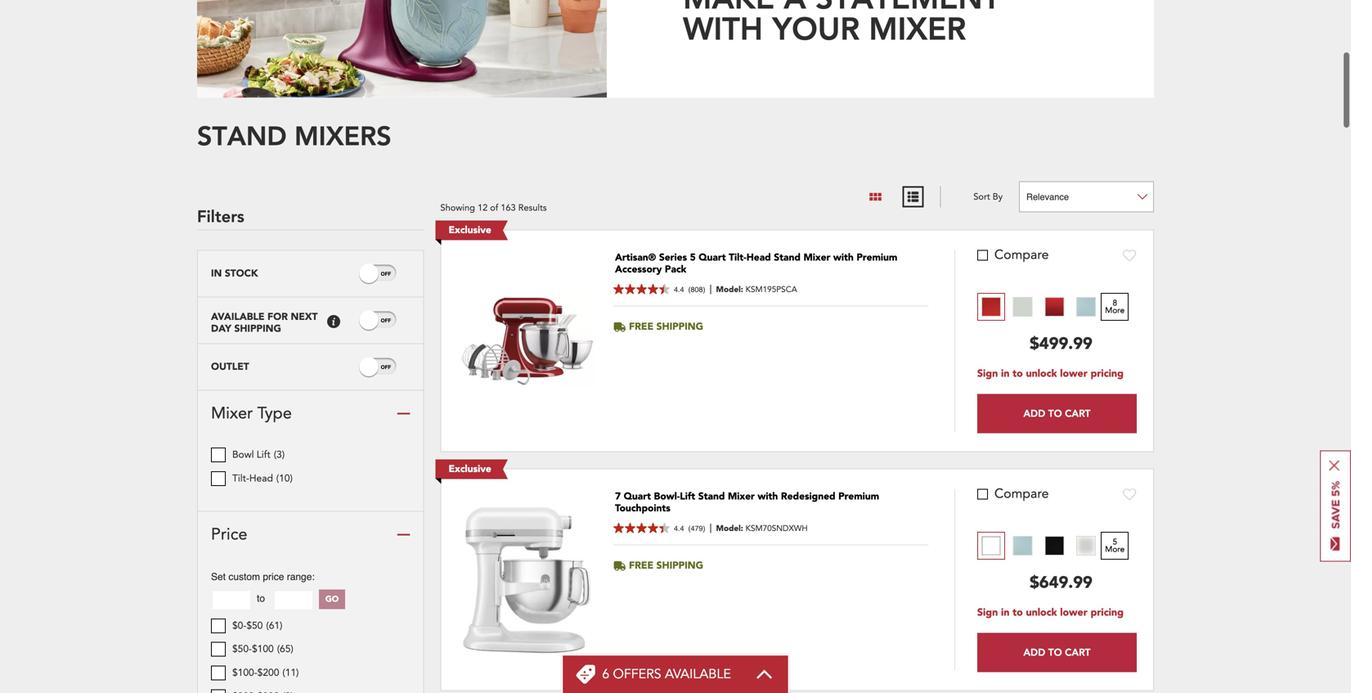Task type: describe. For each thing, give the bounding box(es) containing it.
$200-$300
[[232, 534, 279, 548]]

candy apple red image
[[982, 142, 1001, 161]]

size
[[252, 601, 281, 623]]

quart for artisan® series 5 quart tilt-head stand mixer with premium accessory pack
[[699, 95, 726, 109]]

available
[[665, 665, 731, 683]]

stock
[[225, 111, 258, 125]]

product grid view image
[[868, 34, 883, 49]]

offers
[[613, 665, 662, 683]]

2 add to cart button from the top
[[978, 477, 1137, 517]]

sign in to unlock lower pricing for $499.99
[[978, 211, 1124, 225]]

bowl-
[[654, 334, 680, 348]]

(1)
[[249, 647, 260, 660]]

accessory
[[615, 107, 662, 121]]

stand for artisan® series 5 quart tilt-head stand mixer with premium accessory pack
[[774, 95, 801, 109]]

mixer inside artisan® series 5 quart tilt-head stand mixer with premium accessory pack
[[804, 95, 831, 109]]

5.0
[[232, 670, 246, 684]]

touchpoints inside artisan® series 5 quart tilt-head stand mixer with premium touchpoints
[[615, 585, 671, 598]]

(3)
[[274, 293, 285, 306]]

artisan® series 5 quart tilt-head stand mixer with premium touchpoints
[[615, 573, 898, 598]]

1 vertical spatial price
[[263, 416, 284, 427]]

heading containing 6
[[602, 665, 731, 683]]

range:
[[287, 416, 315, 427]]

empire red image
[[1045, 142, 1065, 161]]

pricing for $649.99
[[1091, 450, 1124, 464]]

(10)
[[276, 316, 293, 330]]

sign in to unlock lower pricing for $649.99
[[978, 450, 1124, 464]]

showing 12 of 163 results
[[441, 46, 547, 58]]

premium inside 7 quart bowl-lift stand mixer with redesigned premium touchpoints
[[839, 334, 880, 348]]

exclusive for $649.99
[[449, 307, 492, 320]]

artisan® for touchpoints
[[615, 573, 656, 587]]

compare for $649.99
[[995, 330, 1049, 348]]

tilt- for touchpoints
[[729, 573, 747, 587]]

lower for $649.99
[[1061, 450, 1088, 464]]

$0-
[[232, 463, 247, 477]]

$50
[[247, 463, 263, 477]]

1 vertical spatial to
[[257, 437, 265, 449]]

$200
[[257, 511, 279, 524]]

$200-
[[232, 534, 258, 548]]

2 vertical spatial in
[[286, 601, 299, 623]]

add for 1st add to cart button from the bottom
[[1024, 490, 1046, 503]]

artisan® series 5 quart tilt-head stand mixer with premium accessory pack image
[[458, 138, 597, 233]]

$449.99
[[1030, 655, 1093, 678]]

0 vertical spatial white image
[[982, 381, 1001, 400]]

porcelain white image
[[1077, 620, 1097, 639]]

lift inside 7 quart bowl-lift stand mixer with redesigned premium touchpoints
[[680, 334, 696, 348]]

0 horizontal spatial lift
[[257, 293, 271, 306]]

add for 2nd add to cart button from the bottom of the page
[[1024, 251, 1046, 264]]

to for $499.99
[[1013, 211, 1023, 225]]

in for $499.99
[[1002, 211, 1010, 225]]

mixer inside 7 quart bowl-lift stand mixer with redesigned premium touchpoints
[[728, 334, 755, 348]]

5 for artisan® series 5 quart tilt-head stand mixer with premium touchpoints
[[690, 573, 696, 587]]

0 vertical spatial 12
[[478, 46, 488, 58]]

chevron icon image
[[756, 669, 774, 679]]

$499.99
[[1030, 177, 1093, 200]]

5 more link
[[1102, 376, 1129, 404]]

7
[[615, 334, 621, 348]]

promo tag image
[[576, 664, 596, 684]]

(11)
[[283, 511, 299, 524]]

Range From text field
[[211, 434, 250, 454]]

contour silver image
[[1077, 381, 1097, 400]]

unlock for $499.99
[[1026, 211, 1058, 225]]

with inside 7 quart bowl-lift stand mixer with redesigned premium touchpoints
[[758, 334, 778, 348]]

of
[[490, 46, 499, 58]]

tilt-head (10)
[[232, 316, 293, 330]]

5 more
[[1106, 381, 1125, 399]]

12 more link
[[1102, 615, 1129, 643]]

with for artisan® series 5 quart tilt-head stand mixer with premium touchpoints
[[834, 573, 854, 587]]

exclusive for $449.99
[[449, 546, 492, 559]]

free shipping
[[629, 642, 704, 656]]

premium for artisan® series 5 quart tilt-head stand mixer with premium accessory pack
[[857, 95, 898, 109]]

bowl for bowl size in quart
[[211, 601, 247, 623]]

mineral water blue image
[[1014, 620, 1033, 639]]

artisan® series 5 quart tilt-head stand mixer with premium accessory pack
[[615, 95, 898, 121]]

5 for artisan® series 5 quart tilt-head stand mixer with premium accessory pack
[[690, 95, 696, 109]]

7 quart bowl-lift stand mixer with redesigned premium touchpoints image
[[458, 346, 597, 503]]

touchpoints inside 7 quart bowl-lift stand mixer with redesigned premium touchpoints
[[615, 346, 671, 360]]

mixer type
[[211, 247, 292, 269]]

5.0 (2)
[[232, 670, 260, 684]]



Task type: vqa. For each thing, say whether or not it's contained in the screenshot.
5.0 (2)
yes



Task type: locate. For each thing, give the bounding box(es) containing it.
2 vertical spatial compare
[[995, 568, 1049, 586]]

bowl left size
[[211, 601, 247, 623]]

1 to from the top
[[1049, 251, 1063, 264]]

bowl up tilt-head (10)
[[232, 293, 254, 306]]

premium inside artisan® series 5 quart tilt-head stand mixer with premium accessory pack
[[857, 95, 898, 109]]

compare up mineral water blue icon
[[995, 568, 1049, 586]]

bowl lift (3)
[[232, 293, 285, 306]]

$649.99
[[1030, 416, 1093, 439]]

2 lower from the top
[[1061, 450, 1088, 464]]

2 exclusive from the top
[[449, 307, 492, 320]]

artisan® left pack
[[615, 95, 656, 109]]

add
[[1024, 251, 1046, 264], [1024, 490, 1046, 503]]

quart inside artisan® series 5 quart tilt-head stand mixer with premium accessory pack
[[699, 95, 726, 109]]

quart right the 7
[[624, 334, 651, 348]]

artisan®
[[615, 95, 656, 109], [615, 573, 656, 587]]

1 vertical spatial tilt-
[[232, 316, 249, 330]]

1 horizontal spatial white image
[[1045, 620, 1065, 639]]

more inside 5 more link
[[1106, 388, 1125, 399]]

price
[[211, 368, 247, 390], [263, 416, 284, 427]]

set custom price range:
[[211, 416, 315, 427]]

2 touchpoints from the top
[[615, 585, 671, 598]]

2 to from the top
[[1049, 490, 1063, 503]]

black matte image
[[1045, 381, 1065, 400]]

2 unlock from the top
[[1026, 450, 1058, 464]]

exclusive
[[449, 68, 492, 82], [449, 307, 492, 320], [449, 546, 492, 559]]

0 vertical spatial stand
[[774, 95, 801, 109]]

5 inside artisan® series 5 quart tilt-head stand mixer with premium touchpoints
[[690, 573, 696, 587]]

cart
[[1066, 251, 1091, 264], [1066, 490, 1091, 503]]

add to cart button down $649.99
[[978, 477, 1137, 517]]

sign for $649.99
[[978, 450, 999, 464]]

1 add to cart button from the top
[[978, 238, 1137, 278]]

sign in to unlock lower pricing down $649.99
[[978, 450, 1124, 464]]

1 touchpoints from the top
[[615, 346, 671, 360]]

12 more
[[1106, 620, 1125, 638]]

1 pricing from the top
[[1091, 211, 1124, 225]]

series for touchpoints
[[659, 573, 687, 587]]

2 artisan® from the top
[[615, 573, 656, 587]]

5 inside 5 more
[[1113, 381, 1118, 392]]

7 quart bowl-lift stand mixer with redesigned premium touchpoints
[[615, 334, 880, 360]]

tilt- inside artisan® series 5 quart tilt-head stand mixer with premium accessory pack
[[729, 95, 747, 109]]

to for $649.99
[[1013, 450, 1023, 464]]

in stock
[[211, 111, 258, 125]]

2 add from the top
[[1024, 490, 1046, 503]]

0 vertical spatial to
[[1013, 211, 1023, 225]]

1 horizontal spatial 12
[[1111, 620, 1120, 631]]

more right porcelain white image
[[1106, 627, 1125, 638]]

5 right contour silver image at right bottom
[[1113, 381, 1118, 392]]

mineral water blue image right the empire red image
[[1077, 142, 1097, 161]]

add to cart button
[[978, 238, 1137, 278], [978, 477, 1137, 517]]

1 unlock from the top
[[1026, 211, 1058, 225]]

quart right pack
[[699, 95, 726, 109]]

0 vertical spatial add to cart button
[[978, 238, 1137, 278]]

black matte image
[[982, 620, 1001, 639]]

pricing down '$499.99' at the right top of page
[[1091, 211, 1124, 225]]

2 vertical spatial stand
[[774, 573, 801, 587]]

0 horizontal spatial white image
[[982, 381, 1001, 400]]

lower
[[1061, 211, 1088, 225], [1061, 450, 1088, 464]]

price up set
[[211, 368, 247, 390]]

artisan® inside artisan® series 5 quart tilt-head stand mixer with premium touchpoints
[[615, 573, 656, 587]]

0 vertical spatial compare
[[995, 91, 1049, 109]]

results
[[519, 46, 547, 58]]

with
[[834, 95, 854, 109], [758, 334, 778, 348], [834, 573, 854, 587]]

1 cart from the top
[[1066, 251, 1091, 264]]

$0-$50 (61)
[[232, 463, 283, 477]]

0 vertical spatial to
[[1049, 251, 1063, 264]]

with inside artisan® series 5 quart tilt-head stand mixer with premium accessory pack
[[834, 95, 854, 109]]

0 vertical spatial lift
[[257, 293, 271, 306]]

tilt-
[[729, 95, 747, 109], [232, 316, 249, 330], [729, 573, 747, 587]]

0 vertical spatial bowl
[[232, 293, 254, 306]]

with inside artisan® series 5 quart tilt-head stand mixer with premium touchpoints
[[834, 573, 854, 587]]

2 series from the top
[[659, 573, 687, 587]]

head for touchpoints
[[747, 573, 771, 587]]

2 sign from the top
[[978, 450, 999, 464]]

to down $649.99
[[1049, 490, 1063, 503]]

more for $449.99
[[1106, 627, 1125, 638]]

2 more from the top
[[1106, 627, 1125, 638]]

$300
[[257, 534, 279, 548]]

white image
[[982, 381, 1001, 400], [1045, 620, 1065, 639]]

$100-$200 (11)
[[232, 511, 299, 524]]

lower for $499.99
[[1061, 211, 1088, 225]]

Range To text field
[[273, 434, 313, 454]]

head for accessory
[[747, 95, 771, 109]]

lift
[[257, 293, 271, 306], [680, 334, 696, 348]]

1 vertical spatial unlock
[[1026, 450, 1058, 464]]

5
[[690, 95, 696, 109], [1113, 381, 1118, 392], [690, 573, 696, 587]]

unlock for $649.99
[[1026, 450, 1058, 464]]

2 vertical spatial premium
[[857, 573, 898, 587]]

more right contour silver image at right bottom
[[1106, 388, 1125, 399]]

in for $649.99
[[1002, 450, 1010, 464]]

0 vertical spatial series
[[659, 95, 687, 109]]

compare for $449.99
[[995, 568, 1049, 586]]

0 vertical spatial in
[[1002, 211, 1010, 225]]

2 pricing from the top
[[1091, 450, 1124, 464]]

stand inside artisan® series 5 quart tilt-head stand mixer with premium touchpoints
[[774, 573, 801, 587]]

0 vertical spatial more
[[1106, 388, 1125, 399]]

pricing
[[1091, 211, 1124, 225], [1091, 450, 1124, 464]]

artisan® for accessory
[[615, 95, 656, 109]]

3 exclusive from the top
[[449, 546, 492, 559]]

white image left black matte image
[[982, 381, 1001, 400]]

set
[[211, 416, 226, 427]]

1 vertical spatial add
[[1024, 490, 1046, 503]]

$100-
[[232, 511, 258, 524]]

1 vertical spatial add to cart
[[1024, 490, 1091, 503]]

0 vertical spatial sign in to unlock lower pricing
[[978, 211, 1124, 225]]

heading
[[602, 665, 731, 683]]

12
[[478, 46, 488, 58], [1111, 620, 1120, 631]]

free
[[629, 642, 654, 656]]

1 vertical spatial mineral water blue image
[[1014, 381, 1033, 400]]

premium for artisan® series 5 quart tilt-head stand mixer with premium touchpoints
[[857, 573, 898, 587]]

1 vertical spatial add to cart button
[[978, 477, 1137, 517]]

1 vertical spatial to
[[1049, 490, 1063, 503]]

showing
[[441, 46, 475, 58]]

mineral water blue image
[[1077, 142, 1097, 161], [1014, 381, 1033, 400]]

lower down $649.99
[[1061, 450, 1088, 464]]

0 vertical spatial mineral water blue image
[[1077, 142, 1097, 161]]

1 vertical spatial head
[[249, 316, 273, 330]]

sign in to unlock lower pricing
[[978, 211, 1124, 225], [978, 450, 1124, 464]]

tilt- for accessory
[[729, 95, 747, 109]]

0 vertical spatial with
[[834, 95, 854, 109]]

white image left porcelain white image
[[1045, 620, 1065, 639]]

filters
[[197, 50, 244, 71]]

more inside 12 more link
[[1106, 627, 1125, 638]]

1 vertical spatial artisan®
[[615, 573, 656, 587]]

0 vertical spatial sign
[[978, 211, 999, 225]]

0 vertical spatial price
[[211, 368, 247, 390]]

premium inside artisan® series 5 quart tilt-head stand mixer with premium touchpoints
[[857, 573, 898, 587]]

1 horizontal spatial price
[[263, 416, 284, 427]]

1 more from the top
[[1106, 388, 1125, 399]]

1 vertical spatial sign in to unlock lower pricing
[[978, 450, 1124, 464]]

compare
[[995, 91, 1049, 109], [995, 330, 1049, 348], [995, 568, 1049, 586]]

head inside artisan® series 5 quart tilt-head stand mixer with premium touchpoints
[[747, 573, 771, 587]]

0 vertical spatial exclusive
[[449, 68, 492, 82]]

series
[[659, 95, 687, 109], [659, 573, 687, 587]]

pack
[[665, 107, 687, 121]]

0 vertical spatial head
[[747, 95, 771, 109]]

2 add to cart from the top
[[1024, 490, 1091, 503]]

artisan® up free
[[615, 573, 656, 587]]

quart
[[699, 95, 726, 109], [624, 334, 651, 348], [699, 573, 726, 587], [304, 601, 346, 623]]

add to wish list image
[[1124, 93, 1137, 106]]

0 vertical spatial 5
[[690, 95, 696, 109]]

quart inside 7 quart bowl-lift stand mixer with redesigned premium touchpoints
[[624, 334, 651, 348]]

1 vertical spatial cart
[[1066, 490, 1091, 503]]

bowl size in quart
[[211, 601, 346, 623]]

163
[[501, 46, 516, 58]]

1 artisan® from the top
[[615, 95, 656, 109]]

cart down '$499.99' at the right top of page
[[1066, 251, 1091, 264]]

in
[[211, 111, 222, 125]]

3 compare from the top
[[995, 568, 1049, 586]]

1 lower from the top
[[1061, 211, 1088, 225]]

0 vertical spatial premium
[[857, 95, 898, 109]]

quart for artisan® series 5 quart tilt-head stand mixer with premium touchpoints
[[699, 573, 726, 587]]

1 vertical spatial premium
[[839, 334, 880, 348]]

type
[[257, 247, 292, 269]]

head
[[747, 95, 771, 109], [249, 316, 273, 330], [747, 573, 771, 587]]

touchpoints
[[615, 346, 671, 360], [615, 585, 671, 598]]

1 vertical spatial with
[[758, 334, 778, 348]]

pricing down $649.99
[[1091, 450, 1124, 464]]

series inside artisan® series 5 quart tilt-head stand mixer with premium accessory pack
[[659, 95, 687, 109]]

0 vertical spatial add to cart
[[1024, 251, 1091, 264]]

add to cart button down '$499.99' at the right top of page
[[978, 238, 1137, 278]]

2 compare from the top
[[995, 330, 1049, 348]]

artisan® inside artisan® series 5 quart tilt-head stand mixer with premium accessory pack
[[615, 95, 656, 109]]

quart up shipping
[[699, 573, 726, 587]]

0 horizontal spatial mineral water blue image
[[1014, 381, 1033, 400]]

(61)
[[266, 463, 283, 477]]

more for $649.99
[[1106, 388, 1125, 399]]

0 vertical spatial cart
[[1066, 251, 1091, 264]]

6 offers available
[[602, 665, 731, 683]]

add down $649.99
[[1024, 490, 1046, 503]]

custom
[[229, 416, 260, 427]]

2 vertical spatial tilt-
[[729, 573, 747, 587]]

add to cart down '$499.99' at the right top of page
[[1024, 251, 1091, 264]]

5 right pack
[[690, 95, 696, 109]]

1 vertical spatial 5
[[1113, 381, 1118, 392]]

1 vertical spatial touchpoints
[[615, 585, 671, 598]]

1 vertical spatial in
[[1002, 450, 1010, 464]]

12 left of at the left
[[478, 46, 488, 58]]

0 vertical spatial unlock
[[1026, 211, 1058, 225]]

with for artisan® series 5 quart tilt-head stand mixer with premium accessory pack
[[834, 95, 854, 109]]

compare up pistachio "icon" at top
[[995, 91, 1049, 109]]

price left range:
[[263, 416, 284, 427]]

tilt- inside artisan® series 5 quart tilt-head stand mixer with premium touchpoints
[[729, 573, 747, 587]]

2 vertical spatial head
[[747, 573, 771, 587]]

1 sign in to unlock lower pricing from the top
[[978, 211, 1124, 225]]

add to cart
[[1024, 251, 1091, 264], [1024, 490, 1091, 503]]

bowl
[[232, 293, 254, 306], [211, 601, 247, 623]]

unlock down $649.99
[[1026, 450, 1058, 464]]

head inside artisan® series 5 quart tilt-head stand mixer with premium accessory pack
[[747, 95, 771, 109]]

1 vertical spatial bowl
[[211, 601, 247, 623]]

mineral water blue image left black matte image
[[1014, 381, 1033, 400]]

sign in to unlock lower pricing down '$499.99' at the right top of page
[[978, 211, 1124, 225]]

(2)
[[249, 670, 260, 684]]

stand inside artisan® series 5 quart tilt-head stand mixer with premium accessory pack
[[774, 95, 801, 109]]

quart right size
[[304, 601, 346, 623]]

12 right porcelain white image
[[1111, 620, 1120, 631]]

1 vertical spatial lift
[[680, 334, 696, 348]]

more
[[1106, 388, 1125, 399], [1106, 627, 1125, 638]]

add down '$499.99' at the right top of page
[[1024, 251, 1046, 264]]

6
[[602, 665, 610, 683]]

unlock
[[1026, 211, 1058, 225], [1026, 450, 1058, 464]]

12 inside 12 more
[[1111, 620, 1120, 631]]

unlock down '$499.99' at the right top of page
[[1026, 211, 1058, 225]]

1 vertical spatial lower
[[1061, 450, 1088, 464]]

add to cart down $649.99
[[1024, 490, 1091, 503]]

in
[[1002, 211, 1010, 225], [1002, 450, 1010, 464], [286, 601, 299, 623]]

0 vertical spatial lower
[[1061, 211, 1088, 225]]

0 vertical spatial artisan®
[[615, 95, 656, 109]]

5 inside artisan® series 5 quart tilt-head stand mixer with premium accessory pack
[[690, 95, 696, 109]]

4.5 (1)
[[232, 647, 260, 660]]

0 horizontal spatial price
[[211, 368, 247, 390]]

quart for bowl size in quart
[[304, 601, 346, 623]]

2 cart from the top
[[1066, 490, 1091, 503]]

sign
[[978, 211, 999, 225], [978, 450, 999, 464]]

1 add to cart from the top
[[1024, 251, 1091, 264]]

1 horizontal spatial mineral water blue image
[[1077, 142, 1097, 161]]

stand for artisan® series 5 quart tilt-head stand mixer with premium touchpoints
[[774, 573, 801, 587]]

1 add from the top
[[1024, 251, 1046, 264]]

5 up shipping
[[690, 573, 696, 587]]

to down '$499.99' at the right top of page
[[1049, 251, 1063, 264]]

1 vertical spatial series
[[659, 573, 687, 587]]

2 sign in to unlock lower pricing from the top
[[978, 450, 1124, 464]]

bowl for bowl lift (3)
[[232, 293, 254, 306]]

1 compare from the top
[[995, 91, 1049, 109]]

2 vertical spatial to
[[1013, 450, 1023, 464]]

shipping
[[657, 642, 704, 656]]

1 vertical spatial stand
[[699, 334, 725, 348]]

2 vertical spatial exclusive
[[449, 546, 492, 559]]

pistachio image
[[1014, 142, 1033, 161]]

0 vertical spatial pricing
[[1091, 211, 1124, 225]]

series inside artisan® series 5 quart tilt-head stand mixer with premium touchpoints
[[659, 573, 687, 587]]

premium
[[857, 95, 898, 109], [839, 334, 880, 348], [857, 573, 898, 587]]

1 sign from the top
[[978, 211, 999, 225]]

1 vertical spatial exclusive
[[449, 307, 492, 320]]

mixer
[[804, 95, 831, 109], [211, 247, 253, 269], [728, 334, 755, 348], [804, 573, 831, 587]]

0 vertical spatial add
[[1024, 251, 1046, 264]]

1 vertical spatial more
[[1106, 627, 1125, 638]]

cart down $649.99
[[1066, 490, 1091, 503]]

1 vertical spatial compare
[[995, 330, 1049, 348]]

1 horizontal spatial lift
[[680, 334, 696, 348]]

0 vertical spatial touchpoints
[[615, 346, 671, 360]]

4.5
[[232, 647, 246, 660]]

2 vertical spatial 5
[[690, 573, 696, 587]]

artisan® series 5 quart tilt-head stand mixer with premium accessory pack link
[[615, 95, 928, 121]]

outlet
[[211, 205, 249, 218]]

1 vertical spatial white image
[[1045, 620, 1065, 639]]

redesigned
[[781, 334, 836, 348]]

compare up black matte image
[[995, 330, 1049, 348]]

stand
[[774, 95, 801, 109], [699, 334, 725, 348], [774, 573, 801, 587]]

sign for $499.99
[[978, 211, 999, 225]]

1 vertical spatial 12
[[1111, 620, 1120, 631]]

1 vertical spatial sign
[[978, 450, 999, 464]]

stand inside 7 quart bowl-lift stand mixer with redesigned premium touchpoints
[[699, 334, 725, 348]]

0 vertical spatial tilt-
[[729, 95, 747, 109]]

close image
[[1330, 460, 1340, 471]]

1 vertical spatial pricing
[[1091, 450, 1124, 464]]

1 exclusive from the top
[[449, 68, 492, 82]]

lift left (3)
[[257, 293, 271, 306]]

lift right the 7
[[680, 334, 696, 348]]

1 series from the top
[[659, 95, 687, 109]]

lower down '$499.99' at the right top of page
[[1061, 211, 1088, 225]]

to
[[1049, 251, 1063, 264], [1049, 490, 1063, 503]]

to
[[1013, 211, 1023, 225], [257, 437, 265, 449], [1013, 450, 1023, 464]]

mixer inside artisan® series 5 quart tilt-head stand mixer with premium touchpoints
[[804, 573, 831, 587]]

artisan® series 5 quart tilt-head stand mixer with premium touchpoints image
[[458, 615, 597, 693]]

2 vertical spatial with
[[834, 573, 854, 587]]

quart inside artisan® series 5 quart tilt-head stand mixer with premium touchpoints
[[699, 573, 726, 587]]

series for accessory
[[659, 95, 687, 109]]

0 horizontal spatial 12
[[478, 46, 488, 58]]

pricing for $499.99
[[1091, 211, 1124, 225]]



